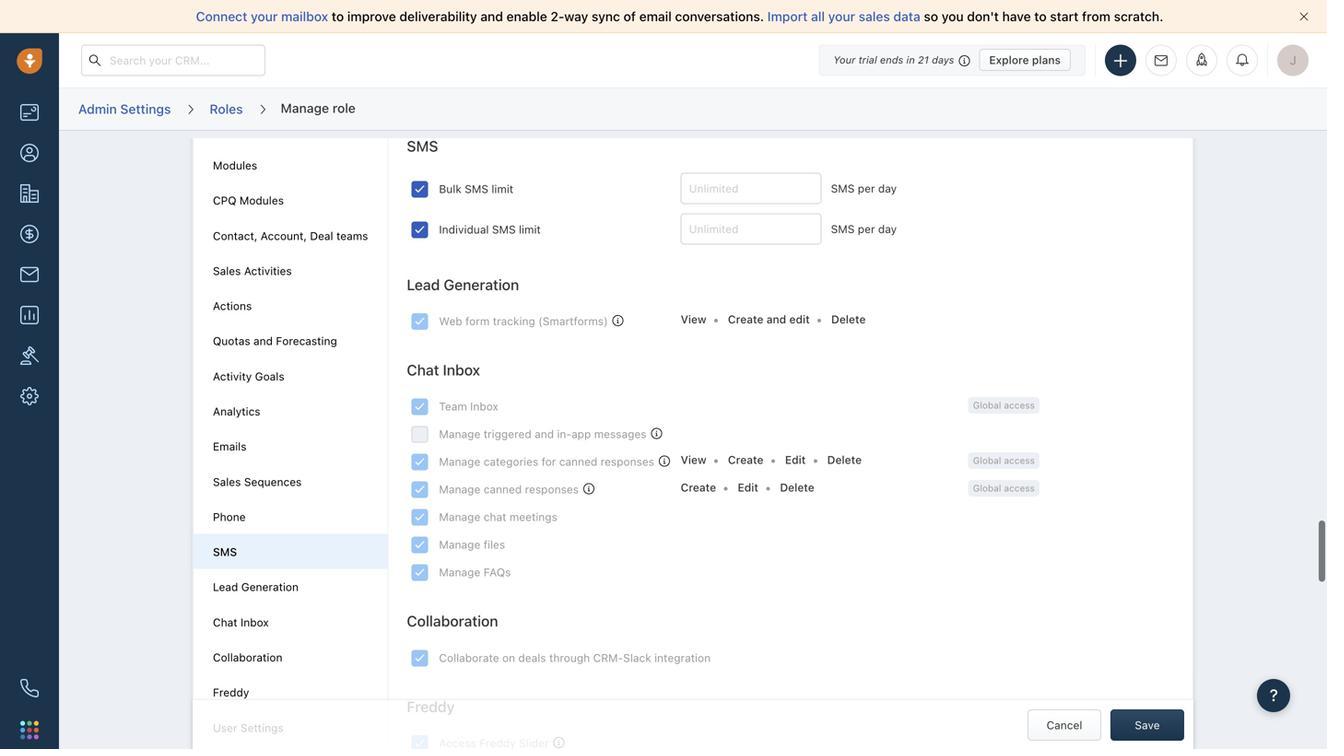 Task type: describe. For each thing, give the bounding box(es) containing it.
team
[[439, 400, 467, 413]]

manage for manage files
[[439, 538, 480, 551]]

1 horizontal spatial edit
[[785, 454, 806, 467]]

cancel button
[[1028, 710, 1101, 741]]

global access for delete
[[973, 483, 1035, 494]]

0 horizontal spatial freddy
[[213, 686, 249, 699]]

trial
[[859, 54, 877, 66]]

0 vertical spatial lead
[[407, 276, 440, 294]]

cpq modules link
[[213, 194, 284, 207]]

forecasting
[[276, 335, 337, 348]]

save button
[[1111, 710, 1184, 741]]

role
[[332, 100, 356, 115]]

1 vertical spatial inbox
[[470, 400, 498, 413]]

sync
[[592, 9, 620, 24]]

you
[[942, 9, 964, 24]]

0 vertical spatial create
[[728, 313, 763, 326]]

form
[[465, 315, 490, 328]]

manage for manage role
[[281, 100, 329, 115]]

limit for bulk sms limit
[[492, 183, 513, 195]]

bulk sms limit
[[439, 183, 513, 195]]

user settings link
[[213, 721, 284, 734]]

manage triggered and in-app messages
[[439, 428, 647, 441]]

quotas
[[213, 335, 250, 348]]

explore
[[989, 53, 1029, 66]]

sms link
[[213, 546, 237, 559]]

collaboration link
[[213, 651, 282, 664]]

cancel
[[1047, 719, 1082, 732]]

your
[[833, 54, 856, 66]]

app
[[571, 428, 591, 441]]

1 horizontal spatial chat
[[407, 361, 439, 379]]

chat
[[484, 511, 506, 524]]

your trial ends in 21 days
[[833, 54, 954, 66]]

delete for edit
[[780, 481, 814, 494]]

unlimited number field for bulk sms limit
[[681, 173, 822, 204]]

roles link
[[209, 95, 244, 124]]

unlimited number field for individual sms limit
[[681, 213, 822, 245]]

meetings
[[509, 511, 557, 524]]

settings for admin settings
[[120, 101, 171, 116]]

actions
[[213, 300, 252, 312]]

1 vertical spatial edit
[[738, 481, 758, 494]]

2 vertical spatial create
[[681, 481, 716, 494]]

collaborate on deals through crm-slack integration
[[439, 651, 711, 664]]

scratch.
[[1114, 9, 1163, 24]]

slack
[[623, 651, 651, 664]]

phone link
[[213, 510, 246, 523]]

analytics
[[213, 405, 260, 418]]

emails link
[[213, 440, 247, 453]]

1 access from the top
[[1004, 400, 1035, 411]]

1 to from the left
[[332, 9, 344, 24]]

activity goals
[[213, 370, 284, 383]]

freshworks switcher image
[[20, 721, 39, 739]]

day for bulk sms limit
[[878, 182, 897, 195]]

on
[[502, 651, 515, 664]]

integration
[[654, 651, 711, 664]]

per for bulk sms limit
[[858, 182, 875, 195]]

activity goals link
[[213, 370, 284, 383]]

of
[[624, 9, 636, 24]]

deals
[[518, 651, 546, 664]]

import
[[767, 9, 808, 24]]

phone
[[213, 510, 246, 523]]

plans
[[1032, 53, 1061, 66]]

collaborate
[[439, 651, 499, 664]]

0 vertical spatial lead generation
[[407, 276, 519, 294]]

2 to from the left
[[1034, 9, 1047, 24]]

files
[[484, 538, 505, 551]]

tracking
[[493, 315, 535, 328]]

way
[[564, 9, 588, 24]]

data
[[893, 9, 920, 24]]

1 vertical spatial create
[[728, 454, 763, 467]]

contact, account, deal teams link
[[213, 229, 368, 242]]

manage faqs
[[439, 566, 511, 579]]

0 vertical spatial inbox
[[443, 361, 480, 379]]

manage files
[[439, 538, 505, 551]]

1 vertical spatial modules
[[239, 194, 284, 207]]

individual sms limit
[[439, 223, 541, 236]]

admin settings link
[[77, 95, 172, 124]]

1 horizontal spatial generation
[[444, 276, 519, 294]]

manage for manage triggered and in-app messages
[[439, 428, 480, 441]]

sales activities
[[213, 264, 292, 277]]

sales for sales sequences
[[213, 475, 241, 488]]

and left "enable"
[[480, 9, 503, 24]]

access for delete
[[1004, 483, 1035, 494]]

modules link
[[213, 159, 257, 172]]

1 global from the top
[[973, 400, 1001, 411]]

(smartforms)
[[538, 315, 608, 328]]

admin settings
[[78, 101, 171, 116]]

view for create
[[681, 454, 706, 467]]

connect your mailbox to improve deliverability and enable 2-way sync of email conversations. import all your sales data so you don't have to start from scratch.
[[196, 9, 1163, 24]]

web
[[439, 315, 462, 328]]

triggered
[[484, 428, 531, 441]]

Search your CRM... text field
[[81, 45, 265, 76]]

from
[[1082, 9, 1110, 24]]

day for individual sms limit
[[878, 223, 897, 235]]

edit
[[789, 313, 810, 326]]

manage for manage faqs
[[439, 566, 480, 579]]

manage chat meetings
[[439, 511, 557, 524]]

ends
[[880, 54, 903, 66]]

0 vertical spatial collaboration
[[407, 613, 498, 630]]

quotas and forecasting link
[[213, 335, 337, 348]]

teams
[[336, 229, 368, 242]]

2 vertical spatial inbox
[[241, 616, 269, 629]]

individual
[[439, 223, 489, 236]]



Task type: locate. For each thing, give the bounding box(es) containing it.
settings right user
[[240, 721, 284, 734]]

per for individual sms limit
[[858, 223, 875, 235]]

0 vertical spatial per
[[858, 182, 875, 195]]

2 per from the top
[[858, 223, 875, 235]]

freddy up user
[[213, 686, 249, 699]]

manage for manage chat meetings
[[439, 511, 480, 524]]

2 global access from the top
[[973, 455, 1035, 466]]

get contextual help from freddy, be it in the middle of solving a conversation or writing a kb article, etc. image
[[553, 737, 564, 748]]

and right the quotas
[[253, 335, 273, 348]]

create and edit
[[728, 313, 810, 326]]

email
[[639, 9, 672, 24]]

1 horizontal spatial freddy
[[407, 698, 455, 715]]

0 horizontal spatial lead generation
[[213, 581, 299, 594]]

chat up the "collaboration" link
[[213, 616, 237, 629]]

1 vertical spatial generation
[[241, 581, 299, 594]]

collaboration
[[407, 613, 498, 630], [213, 651, 282, 664]]

manage up manage faqs
[[439, 538, 480, 551]]

sms per day for individual sms limit
[[831, 223, 897, 235]]

3 access from the top
[[1004, 483, 1035, 494]]

conversations.
[[675, 9, 764, 24]]

global access
[[973, 400, 1035, 411], [973, 455, 1035, 466], [973, 483, 1035, 494]]

to right mailbox
[[332, 9, 344, 24]]

1 vertical spatial global
[[973, 455, 1001, 466]]

sales
[[859, 9, 890, 24]]

1 horizontal spatial lead
[[407, 276, 440, 294]]

canned up manage chat meetings
[[484, 483, 522, 496]]

and left in-
[[535, 428, 554, 441]]

0 horizontal spatial collaboration
[[213, 651, 282, 664]]

bulk
[[439, 183, 462, 195]]

limit right individual
[[519, 223, 541, 236]]

all
[[811, 9, 825, 24]]

your right all
[[828, 9, 855, 24]]

per
[[858, 182, 875, 195], [858, 223, 875, 235]]

2 view from the top
[[681, 454, 706, 467]]

collaboration up the collaborate
[[407, 613, 498, 630]]

0 vertical spatial delete
[[831, 313, 866, 326]]

roles
[[210, 101, 243, 116]]

generation
[[444, 276, 519, 294], [241, 581, 299, 594]]

chat inbox link
[[213, 616, 269, 629]]

account,
[[261, 229, 307, 242]]

canned down "app"
[[559, 455, 597, 468]]

connect your mailbox link
[[196, 9, 332, 24]]

to
[[332, 9, 344, 24], [1034, 9, 1047, 24]]

0 vertical spatial sms per day
[[831, 182, 897, 195]]

chat inbox up team
[[407, 361, 480, 379]]

sms
[[407, 137, 438, 155], [831, 182, 855, 195], [465, 183, 488, 195], [831, 223, 855, 235], [492, 223, 516, 236], [213, 546, 237, 559]]

0 horizontal spatial chat
[[213, 616, 237, 629]]

deal
[[310, 229, 333, 242]]

limit for individual sms limit
[[519, 223, 541, 236]]

inbox right team
[[470, 400, 498, 413]]

0 vertical spatial access
[[1004, 400, 1035, 411]]

1 per from the top
[[858, 182, 875, 195]]

1 sales from the top
[[213, 264, 241, 277]]

2 day from the top
[[878, 223, 897, 235]]

chat inbox up the "collaboration" link
[[213, 616, 269, 629]]

send email image
[[1155, 55, 1168, 67]]

inbox up the "team inbox"
[[443, 361, 480, 379]]

responses
[[601, 455, 654, 468], [525, 483, 579, 496]]

user
[[213, 721, 237, 734]]

0 horizontal spatial to
[[332, 9, 344, 24]]

close image
[[1299, 12, 1309, 21]]

1 vertical spatial settings
[[240, 721, 284, 734]]

your
[[251, 9, 278, 24], [828, 9, 855, 24]]

1 horizontal spatial chat inbox
[[407, 361, 480, 379]]

sales sequences
[[213, 475, 302, 488]]

enable
[[507, 9, 547, 24]]

sms per day for bulk sms limit
[[831, 182, 897, 195]]

manage role
[[281, 100, 356, 115]]

quotas and forecasting
[[213, 335, 337, 348]]

0 vertical spatial unlimited number field
[[681, 173, 822, 204]]

manage canned responses
[[439, 483, 579, 496]]

phone image
[[20, 679, 39, 698]]

0 vertical spatial sales
[[213, 264, 241, 277]]

manage down team
[[439, 428, 480, 441]]

activity
[[213, 370, 252, 383]]

0 vertical spatial day
[[878, 182, 897, 195]]

freddy down the collaborate
[[407, 698, 455, 715]]

cpq modules
[[213, 194, 284, 207]]

0 vertical spatial chat inbox
[[407, 361, 480, 379]]

lead generation
[[407, 276, 519, 294], [213, 581, 299, 594]]

lead generation link
[[213, 581, 299, 594]]

through
[[549, 651, 590, 664]]

1 vertical spatial per
[[858, 223, 875, 235]]

1 horizontal spatial collaboration
[[407, 613, 498, 630]]

delete for create and edit
[[831, 313, 866, 326]]

when visitors fill forms on your website, add them as contacts in the crm image
[[613, 315, 624, 326]]

lead up web
[[407, 276, 440, 294]]

1 horizontal spatial limit
[[519, 223, 541, 236]]

0 vertical spatial global access
[[973, 400, 1035, 411]]

collaboration down chat inbox link
[[213, 651, 282, 664]]

properties image
[[20, 347, 39, 365]]

modules right cpq
[[239, 194, 284, 207]]

team inbox
[[439, 400, 498, 413]]

responses down "messages"
[[601, 455, 654, 468]]

manage for manage canned responses
[[439, 483, 480, 496]]

limit up individual sms limit
[[492, 183, 513, 195]]

sales activities link
[[213, 264, 292, 277]]

0 vertical spatial modules
[[213, 159, 257, 172]]

manage down manage files
[[439, 566, 480, 579]]

0 horizontal spatial generation
[[241, 581, 299, 594]]

connect
[[196, 9, 247, 24]]

import all your sales data link
[[767, 9, 924, 24]]

0 vertical spatial canned
[[559, 455, 597, 468]]

limit
[[492, 183, 513, 195], [519, 223, 541, 236]]

1 vertical spatial chat
[[213, 616, 237, 629]]

create
[[728, 313, 763, 326], [728, 454, 763, 467], [681, 481, 716, 494]]

0 vertical spatial global
[[973, 400, 1001, 411]]

sales up phone
[[213, 475, 241, 488]]

inbox down lead generation link
[[241, 616, 269, 629]]

cpq
[[213, 194, 236, 207]]

access for edit
[[1004, 455, 1035, 466]]

2 vertical spatial global access
[[973, 483, 1035, 494]]

Unlimited number field
[[681, 173, 822, 204], [681, 213, 822, 245]]

manage left categories
[[439, 455, 480, 468]]

1 vertical spatial sales
[[213, 475, 241, 488]]

1 vertical spatial unlimited number field
[[681, 213, 822, 245]]

1 unlimited number field from the top
[[681, 173, 822, 204]]

global for edit
[[973, 455, 1001, 466]]

to left start
[[1034, 9, 1047, 24]]

0 vertical spatial generation
[[444, 276, 519, 294]]

0 vertical spatial chat
[[407, 361, 439, 379]]

1 vertical spatial responses
[[525, 483, 579, 496]]

1 vertical spatial canned
[[484, 483, 522, 496]]

1 vertical spatial chat inbox
[[213, 616, 269, 629]]

1 horizontal spatial settings
[[240, 721, 284, 734]]

2 global from the top
[[973, 455, 1001, 466]]

canned responses are replies that you can invoke for common questions in chats image
[[583, 484, 594, 495]]

0 vertical spatial responses
[[601, 455, 654, 468]]

have
[[1002, 9, 1031, 24]]

emails
[[213, 440, 247, 453]]

start
[[1050, 9, 1079, 24]]

21
[[918, 54, 929, 66]]

0 vertical spatial limit
[[492, 183, 513, 195]]

view for create and edit
[[681, 313, 706, 326]]

goals
[[255, 370, 284, 383]]

categories are folders for organizing your canned responses image
[[659, 456, 670, 467]]

global access for edit
[[973, 455, 1035, 466]]

settings right admin
[[120, 101, 171, 116]]

1 view from the top
[[681, 313, 706, 326]]

1 vertical spatial lead
[[213, 581, 238, 594]]

categories
[[484, 455, 538, 468]]

messages
[[594, 428, 647, 441]]

your left mailbox
[[251, 9, 278, 24]]

global for delete
[[973, 483, 1001, 494]]

phone element
[[11, 670, 48, 707]]

lead
[[407, 276, 440, 294], [213, 581, 238, 594]]

1 horizontal spatial to
[[1034, 9, 1047, 24]]

so
[[924, 9, 938, 24]]

responses down for
[[525, 483, 579, 496]]

1 vertical spatial view
[[681, 454, 706, 467]]

2 vertical spatial access
[[1004, 483, 1035, 494]]

0 vertical spatial edit
[[785, 454, 806, 467]]

lead down sms link
[[213, 581, 238, 594]]

1 vertical spatial sms per day
[[831, 223, 897, 235]]

generation up chat inbox link
[[241, 581, 299, 594]]

generation up form
[[444, 276, 519, 294]]

2 sms per day from the top
[[831, 223, 897, 235]]

1 horizontal spatial canned
[[559, 455, 597, 468]]

manage for manage categories for canned responses
[[439, 455, 480, 468]]

modules up cpq
[[213, 159, 257, 172]]

web form tracking (smartforms)
[[439, 315, 608, 328]]

chat inbox
[[407, 361, 480, 379], [213, 616, 269, 629]]

lead generation up chat inbox link
[[213, 581, 299, 594]]

for
[[542, 455, 556, 468]]

freddy
[[213, 686, 249, 699], [407, 698, 455, 715]]

3 global access from the top
[[973, 483, 1035, 494]]

in-
[[557, 428, 571, 441]]

and left edit
[[766, 313, 786, 326]]

1 vertical spatial limit
[[519, 223, 541, 236]]

0 horizontal spatial settings
[[120, 101, 171, 116]]

2-
[[551, 9, 564, 24]]

0 horizontal spatial responses
[[525, 483, 579, 496]]

manage categories for canned responses
[[439, 455, 654, 468]]

1 vertical spatial global access
[[973, 455, 1035, 466]]

2 vertical spatial global
[[973, 483, 1001, 494]]

0 horizontal spatial edit
[[738, 481, 758, 494]]

1 vertical spatial lead generation
[[213, 581, 299, 594]]

proactively send chat messages to website visitors based on predefined conditions image
[[651, 428, 662, 439]]

chat up team
[[407, 361, 439, 379]]

crm-
[[593, 651, 623, 664]]

manage left role
[[281, 100, 329, 115]]

user settings
[[213, 721, 284, 734]]

1 horizontal spatial lead generation
[[407, 276, 519, 294]]

explore plans
[[989, 53, 1061, 66]]

1 vertical spatial collaboration
[[213, 651, 282, 664]]

in
[[906, 54, 915, 66]]

3 global from the top
[[973, 483, 1001, 494]]

sales sequences link
[[213, 475, 302, 488]]

1 your from the left
[[251, 9, 278, 24]]

0 horizontal spatial lead
[[213, 581, 238, 594]]

1 vertical spatial delete
[[827, 454, 862, 467]]

sms per day
[[831, 182, 897, 195], [831, 223, 897, 235]]

canned
[[559, 455, 597, 468], [484, 483, 522, 496]]

global
[[973, 400, 1001, 411], [973, 455, 1001, 466], [973, 483, 1001, 494]]

manage up manage files
[[439, 511, 480, 524]]

lead generation up web
[[407, 276, 519, 294]]

sequences
[[244, 475, 302, 488]]

contact, account, deal teams
[[213, 229, 368, 242]]

1 vertical spatial access
[[1004, 455, 1035, 466]]

explore plans link
[[979, 49, 1071, 71]]

view left create and edit
[[681, 313, 706, 326]]

1 vertical spatial day
[[878, 223, 897, 235]]

mailbox
[[281, 9, 328, 24]]

view right categories are folders for organizing your canned responses image
[[681, 454, 706, 467]]

1 global access from the top
[[973, 400, 1035, 411]]

2 your from the left
[[828, 9, 855, 24]]

2 vertical spatial delete
[[780, 481, 814, 494]]

0 horizontal spatial canned
[[484, 483, 522, 496]]

days
[[932, 54, 954, 66]]

2 access from the top
[[1004, 455, 1035, 466]]

0 vertical spatial view
[[681, 313, 706, 326]]

settings for user settings
[[240, 721, 284, 734]]

2 sales from the top
[[213, 475, 241, 488]]

chat
[[407, 361, 439, 379], [213, 616, 237, 629]]

edit
[[785, 454, 806, 467], [738, 481, 758, 494]]

0 horizontal spatial chat inbox
[[213, 616, 269, 629]]

sales up the actions link
[[213, 264, 241, 277]]

2 unlimited number field from the top
[[681, 213, 822, 245]]

1 horizontal spatial responses
[[601, 455, 654, 468]]

0 vertical spatial settings
[[120, 101, 171, 116]]

what's new image
[[1195, 53, 1208, 66]]

1 sms per day from the top
[[831, 182, 897, 195]]

1 horizontal spatial your
[[828, 9, 855, 24]]

manage up manage chat meetings
[[439, 483, 480, 496]]

0 horizontal spatial your
[[251, 9, 278, 24]]

1 day from the top
[[878, 182, 897, 195]]

0 horizontal spatial limit
[[492, 183, 513, 195]]

sales for sales activities
[[213, 264, 241, 277]]



Task type: vqa. For each thing, say whether or not it's contained in the screenshot.
The Contacts to the bottom
no



